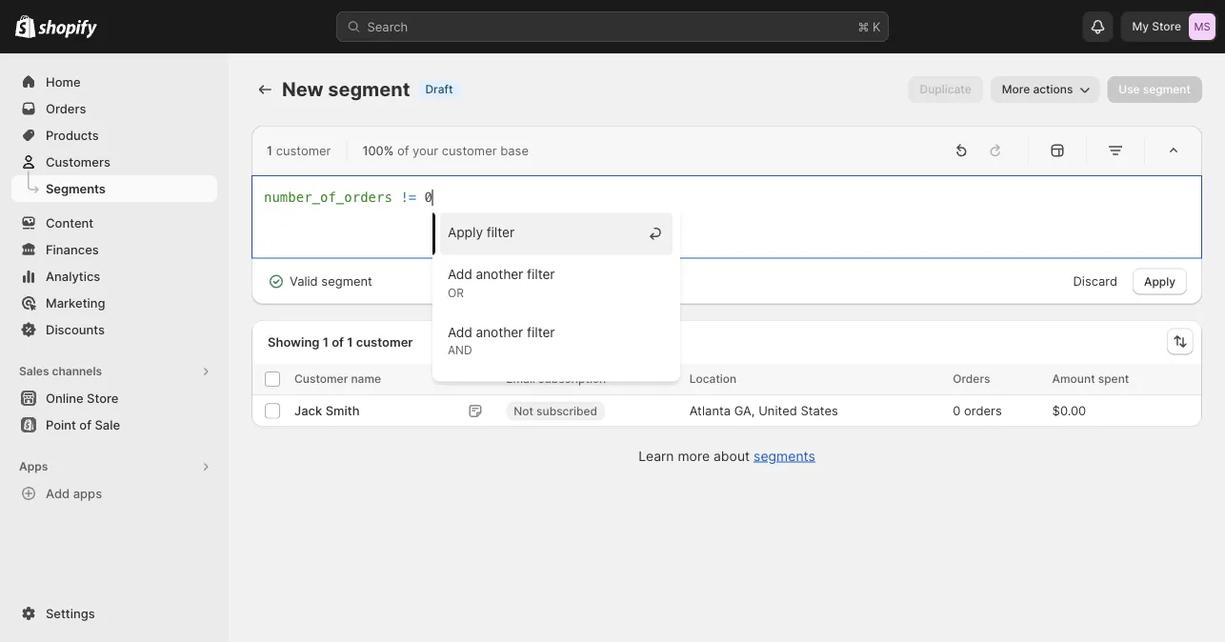 Task type: locate. For each thing, give the bounding box(es) containing it.
0 vertical spatial filter
[[487, 224, 515, 240]]

your
[[413, 143, 438, 158]]

segment for new segment
[[328, 78, 410, 101]]

orders link
[[11, 95, 217, 122]]

settings link
[[11, 600, 217, 627]]

add inside add another filter and
[[448, 324, 472, 340]]

0 orders
[[953, 403, 1002, 418]]

filter inside add another filter or
[[527, 266, 555, 282]]

⌘
[[858, 19, 869, 34]]

online store
[[46, 391, 119, 405]]

orders down the home
[[46, 101, 86, 116]]

1 vertical spatial 0
[[953, 403, 961, 418]]

1 vertical spatial of
[[332, 335, 344, 350]]

analytics link
[[11, 263, 217, 290]]

apply button
[[1133, 268, 1187, 295]]

1 horizontal spatial orders
[[953, 372, 990, 386]]

of up customer name in the left bottom of the page
[[332, 335, 344, 350]]

segment for valid segment
[[321, 274, 372, 289]]

store
[[1152, 20, 1181, 33], [87, 391, 119, 405]]

duplicate button
[[908, 76, 983, 103]]

2 another from the top
[[476, 324, 523, 340]]

channels
[[52, 364, 102, 378]]

segment right the "valid"
[[321, 274, 372, 289]]

To create a segment, choose a template or apply a filter. text field
[[264, 188, 1190, 246]]

segment right use
[[1143, 82, 1191, 96]]

another inside add another filter or
[[476, 266, 523, 282]]

apply for apply
[[1144, 274, 1176, 288]]

filter down apply filter option
[[527, 266, 555, 282]]

add another filter and
[[448, 324, 555, 357]]

another for add another filter or
[[476, 266, 523, 282]]

1 horizontal spatial store
[[1152, 20, 1181, 33]]

filter for add another filter or
[[527, 266, 555, 282]]

2 horizontal spatial 1
[[347, 335, 353, 350]]

of inside button
[[79, 417, 91, 432]]

another
[[476, 266, 523, 282], [476, 324, 523, 340]]

another for add another filter and
[[476, 324, 523, 340]]

shopify image
[[15, 15, 35, 38], [38, 20, 97, 39]]

customers link
[[11, 149, 217, 175]]

search
[[367, 19, 408, 34]]

filter
[[487, 224, 515, 240], [527, 266, 555, 282], [527, 324, 555, 340]]

1 customer
[[267, 143, 331, 158]]

1 vertical spatial add
[[448, 324, 472, 340]]

filter inside add another filter and
[[527, 324, 555, 340]]

0 horizontal spatial store
[[87, 391, 119, 405]]

segment
[[328, 78, 410, 101], [1143, 82, 1191, 96], [321, 274, 372, 289]]

1
[[267, 143, 273, 158], [323, 335, 329, 350], [347, 335, 353, 350]]

another inside add another filter and
[[476, 324, 523, 340]]

name
[[351, 372, 381, 386]]

orders
[[46, 101, 86, 116], [953, 372, 990, 386]]

1 vertical spatial apply
[[1144, 274, 1176, 288]]

0 horizontal spatial of
[[79, 417, 91, 432]]

0 inside editor field
[[425, 190, 433, 205]]

add inside button
[[46, 486, 70, 501]]

0 horizontal spatial customer
[[276, 143, 331, 158]]

of left your
[[397, 143, 409, 158]]

1 vertical spatial filter
[[527, 266, 555, 282]]

apply inside apply filter option
[[448, 224, 483, 240]]

settings
[[46, 606, 95, 621]]

customer up number_of_orders
[[276, 143, 331, 158]]

1 horizontal spatial shopify image
[[38, 20, 97, 39]]

or
[[448, 286, 464, 299]]

add inside add another filter or
[[448, 266, 472, 282]]

0 vertical spatial apply
[[448, 224, 483, 240]]

email
[[506, 372, 535, 386]]

apply inside button
[[1144, 274, 1176, 288]]

0 horizontal spatial apply
[[448, 224, 483, 240]]

my
[[1132, 20, 1149, 33]]

add
[[448, 266, 472, 282], [448, 324, 472, 340], [46, 486, 70, 501]]

2 horizontal spatial customer
[[442, 143, 497, 158]]

0 horizontal spatial orders
[[46, 101, 86, 116]]

1 up customer name in the left bottom of the page
[[347, 335, 353, 350]]

apply right discard
[[1144, 274, 1176, 288]]

customer
[[276, 143, 331, 158], [442, 143, 497, 158], [356, 335, 413, 350]]

0 for 0
[[425, 190, 433, 205]]

store inside button
[[87, 391, 119, 405]]

valid
[[290, 274, 318, 289]]

jack smith
[[294, 403, 360, 418]]

apps
[[19, 460, 48, 473]]

100% of your customer base
[[362, 143, 529, 158]]

more actions
[[1002, 82, 1073, 96]]

another down add another filter or
[[476, 324, 523, 340]]

filter up email subscription
[[527, 324, 555, 340]]

1 right showing
[[323, 335, 329, 350]]

segment up 100%
[[328, 78, 410, 101]]

analytics
[[46, 269, 100, 283]]

united
[[758, 403, 797, 418]]

2 vertical spatial of
[[79, 417, 91, 432]]

0 right != at the top of page
[[425, 190, 433, 205]]

segment inside alert
[[321, 274, 372, 289]]

atlanta
[[690, 403, 731, 418]]

of for sale
[[79, 417, 91, 432]]

point
[[46, 417, 76, 432]]

customer right your
[[442, 143, 497, 158]]

new segment
[[282, 78, 410, 101]]

apply up or
[[448, 224, 483, 240]]

1 vertical spatial another
[[476, 324, 523, 340]]

2 vertical spatial filter
[[527, 324, 555, 340]]

1 another from the top
[[476, 266, 523, 282]]

customers
[[46, 154, 110, 169]]

1 horizontal spatial 1
[[323, 335, 329, 350]]

my store image
[[1189, 13, 1216, 40]]

more actions button
[[991, 76, 1100, 103]]

another down apply filter
[[476, 266, 523, 282]]

and
[[448, 343, 472, 357]]

1 vertical spatial orders
[[953, 372, 990, 386]]

0 left orders
[[953, 403, 961, 418]]

1 horizontal spatial apply
[[1144, 274, 1176, 288]]

use segment
[[1119, 82, 1191, 96]]

discounts link
[[11, 316, 217, 343]]

0 vertical spatial add
[[448, 266, 472, 282]]

store up the "sale"
[[87, 391, 119, 405]]

0 vertical spatial of
[[397, 143, 409, 158]]

1 vertical spatial store
[[87, 391, 119, 405]]

filter up add another filter or
[[487, 224, 515, 240]]

use
[[1119, 82, 1140, 96]]

point of sale button
[[0, 412, 229, 438]]

of left the "sale"
[[79, 417, 91, 432]]

add up and
[[448, 324, 472, 340]]

0 vertical spatial store
[[1152, 20, 1181, 33]]

store for my store
[[1152, 20, 1181, 33]]

marketing
[[46, 295, 105, 310]]

0 horizontal spatial 0
[[425, 190, 433, 205]]

online store link
[[11, 385, 217, 412]]

segment for use segment
[[1143, 82, 1191, 96]]

point of sale link
[[11, 412, 217, 438]]

states
[[801, 403, 838, 418]]

0 vertical spatial another
[[476, 266, 523, 282]]

1 horizontal spatial 0
[[953, 403, 961, 418]]

1 up number_of_orders
[[267, 143, 273, 158]]

0 for 0 orders
[[953, 403, 961, 418]]

segment inside button
[[1143, 82, 1191, 96]]

valid segment
[[290, 274, 372, 289]]

discard
[[1073, 274, 1118, 289]]

0
[[425, 190, 433, 205], [953, 403, 961, 418]]

segments link
[[754, 448, 815, 464]]

add left apps
[[46, 486, 70, 501]]

filter inside option
[[487, 224, 515, 240]]

base
[[500, 143, 529, 158]]

apply
[[448, 224, 483, 240], [1144, 274, 1176, 288]]

of
[[397, 143, 409, 158], [332, 335, 344, 350], [79, 417, 91, 432]]

2 horizontal spatial of
[[397, 143, 409, 158]]

segments
[[754, 448, 815, 464]]

Editor field
[[264, 188, 1190, 382]]

add up or
[[448, 266, 472, 282]]

customer up name
[[356, 335, 413, 350]]

2 vertical spatial add
[[46, 486, 70, 501]]

redo image
[[986, 141, 1005, 160]]

0 vertical spatial 0
[[425, 190, 433, 205]]

spent
[[1098, 372, 1129, 386]]

marketing link
[[11, 290, 217, 316]]

number_of_orders
[[264, 190, 392, 205]]

more
[[678, 448, 710, 464]]

products
[[46, 128, 99, 142]]

store right my
[[1152, 20, 1181, 33]]

orders up 0 orders
[[953, 372, 990, 386]]



Task type: describe. For each thing, give the bounding box(es) containing it.
customer
[[294, 372, 348, 386]]

learn more about segments
[[638, 448, 815, 464]]

apps button
[[11, 453, 217, 480]]

content
[[46, 215, 94, 230]]

0 vertical spatial orders
[[46, 101, 86, 116]]

0 horizontal spatial shopify image
[[15, 15, 35, 38]]

sales channels button
[[11, 358, 217, 385]]

location
[[690, 372, 737, 386]]

store for online store
[[87, 391, 119, 405]]

online
[[46, 391, 83, 405]]

100%
[[362, 143, 394, 158]]

segments
[[46, 181, 106, 196]]

add apps button
[[11, 480, 217, 507]]

1 horizontal spatial customer
[[356, 335, 413, 350]]

!=
[[400, 190, 416, 205]]

more
[[1002, 82, 1030, 96]]

my store
[[1132, 20, 1181, 33]]

segments link
[[11, 175, 217, 202]]

showing
[[268, 335, 320, 350]]

add apps
[[46, 486, 102, 501]]

new
[[282, 78, 324, 101]]

not subscribed
[[514, 404, 597, 418]]

not
[[514, 404, 533, 418]]

$0.00
[[1052, 403, 1086, 418]]

⌘ k
[[858, 19, 881, 34]]

valid segment alert
[[252, 259, 388, 305]]

finances link
[[11, 236, 217, 263]]

products link
[[11, 122, 217, 149]]

content link
[[11, 210, 217, 236]]

of for your
[[397, 143, 409, 158]]

apply filter
[[448, 224, 515, 240]]

point of sale
[[46, 417, 120, 432]]

amount
[[1052, 372, 1095, 386]]

smith
[[325, 403, 360, 418]]

duplicate
[[920, 82, 972, 96]]

about
[[714, 448, 750, 464]]

online store button
[[0, 385, 229, 412]]

amount spent
[[1052, 372, 1129, 386]]

1 horizontal spatial of
[[332, 335, 344, 350]]

home link
[[11, 69, 217, 95]]

actions
[[1033, 82, 1073, 96]]

learn
[[638, 448, 674, 464]]

sales channels
[[19, 364, 102, 378]]

customer name
[[294, 372, 381, 386]]

sales
[[19, 364, 49, 378]]

add for add another filter and
[[448, 324, 472, 340]]

subscribed
[[536, 404, 597, 418]]

finances
[[46, 242, 99, 257]]

sale
[[95, 417, 120, 432]]

apply filter option
[[433, 209, 680, 255]]

home
[[46, 74, 81, 89]]

discounts
[[46, 322, 105, 337]]

add for add another filter or
[[448, 266, 472, 282]]

showing 1 of 1 customer
[[268, 335, 413, 350]]

k
[[873, 19, 881, 34]]

discard button
[[1062, 268, 1129, 295]]

apps
[[73, 486, 102, 501]]

subscription
[[538, 372, 606, 386]]

filter for add another filter and
[[527, 324, 555, 340]]

use segment button
[[1107, 76, 1202, 103]]

draft
[[425, 82, 453, 96]]

add for add apps
[[46, 486, 70, 501]]

email subscription
[[506, 372, 606, 386]]

jack smith link
[[294, 401, 360, 420]]

jack
[[294, 403, 322, 418]]

ga,
[[734, 403, 755, 418]]

apply for apply filter
[[448, 224, 483, 240]]

orders
[[964, 403, 1002, 418]]

atlanta ga, united states
[[690, 403, 838, 418]]

0 horizontal spatial 1
[[267, 143, 273, 158]]

add another filter or
[[448, 266, 555, 299]]



Task type: vqa. For each thing, say whether or not it's contained in the screenshot.
Facebook & Instagram Image
no



